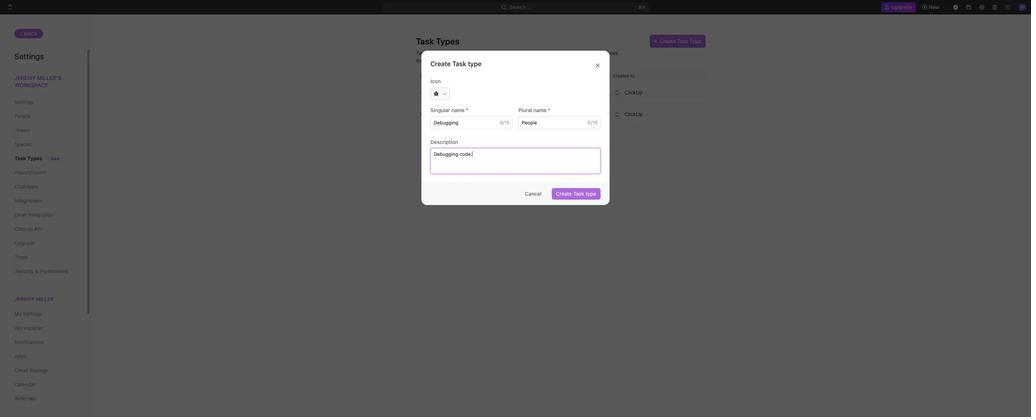 Task type: vqa. For each thing, say whether or not it's contained in the screenshot.
ANYTHING
yes



Task type: describe. For each thing, give the bounding box(es) containing it.
Describe your task type text field
[[431, 148, 601, 174]]

trash
[[14, 254, 27, 260]]

settings inside 'link'
[[14, 99, 34, 105]]

email integration
[[14, 212, 54, 218]]

clickup for milestone
[[625, 111, 643, 117]]

integrations
[[14, 198, 42, 204]]

create task type button
[[650, 35, 706, 48]]

task types inside settings element
[[14, 155, 42, 161]]

apps
[[14, 353, 27, 360]]

security & permissions
[[14, 268, 68, 274]]

and
[[559, 50, 568, 56]]

clickup.
[[495, 50, 515, 56]]

task inside settings element
[[14, 155, 26, 161]]

1 tasks from the left
[[416, 50, 429, 56]]

tasks can be used for anything in clickup. customize names and icons of tasks to use them for things like epics, customers, people, invoices, 1on1s.
[[416, 50, 618, 64]]

email integration link
[[14, 209, 72, 221]]

epics,
[[462, 58, 476, 64]]

singular
[[431, 107, 450, 113]]

1on1s.
[[546, 58, 561, 64]]

clickup api link
[[14, 223, 72, 235]]

&
[[35, 268, 39, 274]]

clickup api
[[14, 226, 42, 232]]

9/16
[[500, 119, 510, 126]]

use
[[610, 50, 618, 56]]

create task type inside button
[[556, 191, 596, 197]]

icon
[[431, 78, 441, 84]]

notifications link
[[14, 336, 72, 349]]

description
[[431, 139, 458, 145]]

0 vertical spatial upgrade
[[892, 4, 912, 10]]

trash link
[[14, 251, 72, 264]]

in
[[490, 50, 494, 56]]

email
[[14, 212, 27, 218]]

my
[[14, 311, 22, 317]]

name for singular
[[452, 107, 465, 113]]

workspaces link
[[14, 322, 72, 335]]

clickup for task
[[625, 89, 643, 95]]

0 horizontal spatial type
[[468, 60, 482, 68]]

* for plural name
[[548, 107, 550, 113]]

import/export link
[[14, 167, 72, 179]]

clickapps
[[14, 184, 38, 190]]

0 horizontal spatial for
[[429, 58, 436, 64]]

create task type
[[660, 38, 701, 44]]

cancel
[[525, 191, 542, 197]]

of
[[583, 50, 588, 56]]

jeremy for jeremy miller
[[14, 296, 34, 302]]

people,
[[506, 58, 523, 64]]

my settings link
[[14, 308, 72, 321]]

customers,
[[478, 58, 504, 64]]

workspace
[[14, 82, 48, 88]]

0 vertical spatial create task type
[[431, 60, 482, 68]]

my settings
[[14, 311, 42, 317]]

used
[[448, 50, 459, 56]]

created by
[[613, 73, 635, 79]]

be
[[440, 50, 446, 56]]

storage
[[30, 368, 48, 374]]

0 vertical spatial types
[[436, 36, 460, 46]]

upgrade inside settings element
[[14, 240, 35, 246]]

new inside button
[[929, 4, 940, 10]]

them
[[416, 58, 428, 64]]

plural name *
[[518, 107, 550, 113]]

by
[[630, 73, 635, 79]]

teams
[[14, 127, 30, 133]]

anything
[[468, 50, 488, 56]]

teams link
[[14, 124, 72, 137]]

calendar
[[14, 382, 35, 388]]

singular name *
[[431, 107, 468, 113]]

create task type button
[[552, 188, 601, 200]]

integration
[[28, 212, 54, 218]]

Person field
[[431, 116, 513, 129]]

cloud
[[14, 368, 28, 374]]



Task type: locate. For each thing, give the bounding box(es) containing it.
2 name from the left
[[533, 107, 547, 113]]

People field
[[518, 116, 601, 129]]

jeremy inside jeremy miller's workspace
[[14, 75, 36, 81]]

security & permissions link
[[14, 265, 72, 278]]

permissions
[[40, 268, 68, 274]]

jeremy miller
[[14, 296, 54, 302]]

1 vertical spatial upgrade link
[[14, 237, 72, 249]]

like
[[453, 58, 461, 64]]

1 horizontal spatial *
[[548, 107, 550, 113]]

for
[[460, 50, 467, 56], [429, 58, 436, 64]]

plural
[[518, 107, 532, 113]]

for up epics,
[[460, 50, 467, 56]]

types inside settings element
[[27, 155, 42, 161]]

0 horizontal spatial *
[[466, 107, 468, 113]]

0 vertical spatial for
[[460, 50, 467, 56]]

0 vertical spatial task types
[[416, 36, 460, 46]]

tasks left to
[[589, 50, 602, 56]]

1 vertical spatial clickup
[[625, 111, 643, 117]]

6/16
[[588, 119, 598, 126]]

cloud storage link
[[14, 365, 72, 377]]

people link
[[14, 110, 72, 122]]

name for plural
[[533, 107, 547, 113]]

0 vertical spatial settings
[[14, 52, 44, 61]]

can
[[431, 50, 439, 56]]

1 vertical spatial jeremy
[[14, 296, 34, 302]]

2 vertical spatial create
[[556, 191, 572, 197]]

0 vertical spatial new
[[929, 4, 940, 10]]

settings
[[14, 52, 44, 61], [14, 99, 34, 105], [23, 311, 42, 317]]

import/export
[[14, 169, 47, 176]]

icons
[[569, 50, 582, 56]]

0 horizontal spatial task types
[[14, 155, 42, 161]]

settings link
[[14, 96, 72, 108]]

1 * from the left
[[466, 107, 468, 113]]

search...
[[510, 4, 530, 10]]

0 horizontal spatial types
[[27, 155, 42, 161]]

2 horizontal spatial create
[[660, 38, 676, 44]]

security
[[14, 268, 34, 274]]

1 vertical spatial task types
[[14, 155, 42, 161]]

2 * from the left
[[548, 107, 550, 113]]

clickup inside 'link'
[[14, 226, 33, 232]]

cancel button
[[521, 188, 546, 200]]

0 vertical spatial jeremy
[[14, 75, 36, 81]]

referrals link
[[14, 393, 72, 405]]

back link
[[14, 29, 43, 38]]

types up import/export
[[27, 155, 42, 161]]

1 horizontal spatial upgrade
[[892, 4, 912, 10]]

0 vertical spatial clickup
[[625, 89, 643, 95]]

spaces link
[[14, 138, 72, 151]]

api
[[34, 226, 42, 232]]

1 jeremy from the top
[[14, 75, 36, 81]]

create task type
[[431, 60, 482, 68], [556, 191, 596, 197]]

2 vertical spatial clickup
[[14, 226, 33, 232]]

type
[[468, 60, 482, 68], [586, 191, 596, 197]]

upgrade link left new button
[[881, 2, 916, 12]]

1 horizontal spatial for
[[460, 50, 467, 56]]

2 vertical spatial settings
[[23, 311, 42, 317]]

create left type
[[660, 38, 676, 44]]

back
[[24, 30, 38, 37]]

1 vertical spatial create task type
[[556, 191, 596, 197]]

name right plural
[[533, 107, 547, 113]]

apps link
[[14, 351, 72, 363]]

upgrade left new button
[[892, 4, 912, 10]]

upgrade
[[892, 4, 912, 10], [14, 240, 35, 246]]

new
[[929, 4, 940, 10], [51, 156, 60, 161]]

customize
[[516, 50, 541, 56]]

calendar link
[[14, 379, 72, 391]]

new inside settings element
[[51, 156, 60, 161]]

1 horizontal spatial name
[[533, 107, 547, 113]]

0 horizontal spatial create task type
[[431, 60, 482, 68]]

1 vertical spatial upgrade
[[14, 240, 35, 246]]

0 horizontal spatial new
[[51, 156, 60, 161]]

1 vertical spatial new
[[51, 156, 60, 161]]

(default)
[[444, 90, 462, 95]]

spaces
[[14, 141, 32, 147]]

task (default)
[[432, 89, 462, 95]]

task types
[[416, 36, 460, 46], [14, 155, 42, 161]]

upgrade down clickup api
[[14, 240, 35, 246]]

name right singular
[[452, 107, 465, 113]]

0 vertical spatial upgrade link
[[881, 2, 916, 12]]

create down be
[[431, 60, 451, 68]]

jeremy up "workspace" on the top of page
[[14, 75, 36, 81]]

1 vertical spatial settings
[[14, 99, 34, 105]]

2 tasks from the left
[[589, 50, 602, 56]]

0 horizontal spatial name
[[452, 107, 465, 113]]

create right "cancel"
[[556, 191, 572, 197]]

to
[[604, 50, 608, 56]]

1 horizontal spatial type
[[586, 191, 596, 197]]

* up person field
[[466, 107, 468, 113]]

bug image
[[434, 91, 439, 96]]

jeremy miller's workspace
[[14, 75, 61, 88]]

names
[[542, 50, 558, 56]]

settings down back link
[[14, 52, 44, 61]]

invoices,
[[525, 58, 545, 64]]

upgrade link down clickup api 'link'
[[14, 237, 72, 249]]

1 horizontal spatial create
[[556, 191, 572, 197]]

cloud storage
[[14, 368, 48, 374]]

jeremy for jeremy miller's workspace
[[14, 75, 36, 81]]

1 vertical spatial types
[[27, 155, 42, 161]]

notifications
[[14, 339, 44, 345]]

0 horizontal spatial upgrade link
[[14, 237, 72, 249]]

0 vertical spatial type
[[468, 60, 482, 68]]

1 horizontal spatial new
[[929, 4, 940, 10]]

clickapps link
[[14, 181, 72, 193]]

1 horizontal spatial create task type
[[556, 191, 596, 197]]

0 horizontal spatial create
[[431, 60, 451, 68]]

miller's
[[37, 75, 61, 81]]

name
[[452, 107, 465, 113], [533, 107, 547, 113]]

workspaces
[[14, 325, 43, 331]]

2 jeremy from the top
[[14, 296, 34, 302]]

1 vertical spatial for
[[429, 58, 436, 64]]

task types up can
[[416, 36, 460, 46]]

things
[[437, 58, 452, 64]]

tasks up them
[[416, 50, 429, 56]]

*
[[466, 107, 468, 113], [548, 107, 550, 113]]

1 horizontal spatial task types
[[416, 36, 460, 46]]

milestone
[[432, 111, 455, 117]]

tasks
[[416, 50, 429, 56], [589, 50, 602, 56]]

type
[[690, 38, 701, 44]]

miller
[[36, 296, 54, 302]]

1 horizontal spatial tasks
[[589, 50, 602, 56]]

0 horizontal spatial tasks
[[416, 50, 429, 56]]

name
[[420, 73, 432, 79]]

types
[[436, 36, 460, 46], [27, 155, 42, 161]]

0 vertical spatial create
[[660, 38, 676, 44]]

new button
[[919, 1, 944, 13]]

⌘k
[[638, 4, 646, 10]]

for down can
[[429, 58, 436, 64]]

created
[[613, 73, 629, 79]]

types up be
[[436, 36, 460, 46]]

clickup
[[625, 89, 643, 95], [625, 111, 643, 117], [14, 226, 33, 232]]

people
[[14, 113, 30, 119]]

1 horizontal spatial types
[[436, 36, 460, 46]]

jeremy up the my settings
[[14, 296, 34, 302]]

task
[[416, 36, 434, 46], [677, 38, 688, 44], [452, 60, 466, 68], [432, 89, 443, 95], [14, 155, 26, 161], [573, 191, 584, 197]]

0 horizontal spatial upgrade
[[14, 240, 35, 246]]

task types up import/export
[[14, 155, 42, 161]]

* for singular name
[[466, 107, 468, 113]]

1 horizontal spatial upgrade link
[[881, 2, 916, 12]]

integrations link
[[14, 195, 72, 207]]

1 vertical spatial create
[[431, 60, 451, 68]]

settings right the my
[[23, 311, 42, 317]]

create
[[660, 38, 676, 44], [431, 60, 451, 68], [556, 191, 572, 197]]

1 vertical spatial type
[[586, 191, 596, 197]]

jeremy
[[14, 75, 36, 81], [14, 296, 34, 302]]

1 name from the left
[[452, 107, 465, 113]]

referrals
[[14, 396, 35, 402]]

type inside button
[[586, 191, 596, 197]]

settings element
[[0, 14, 91, 417]]

* up people field
[[548, 107, 550, 113]]

settings up people
[[14, 99, 34, 105]]



